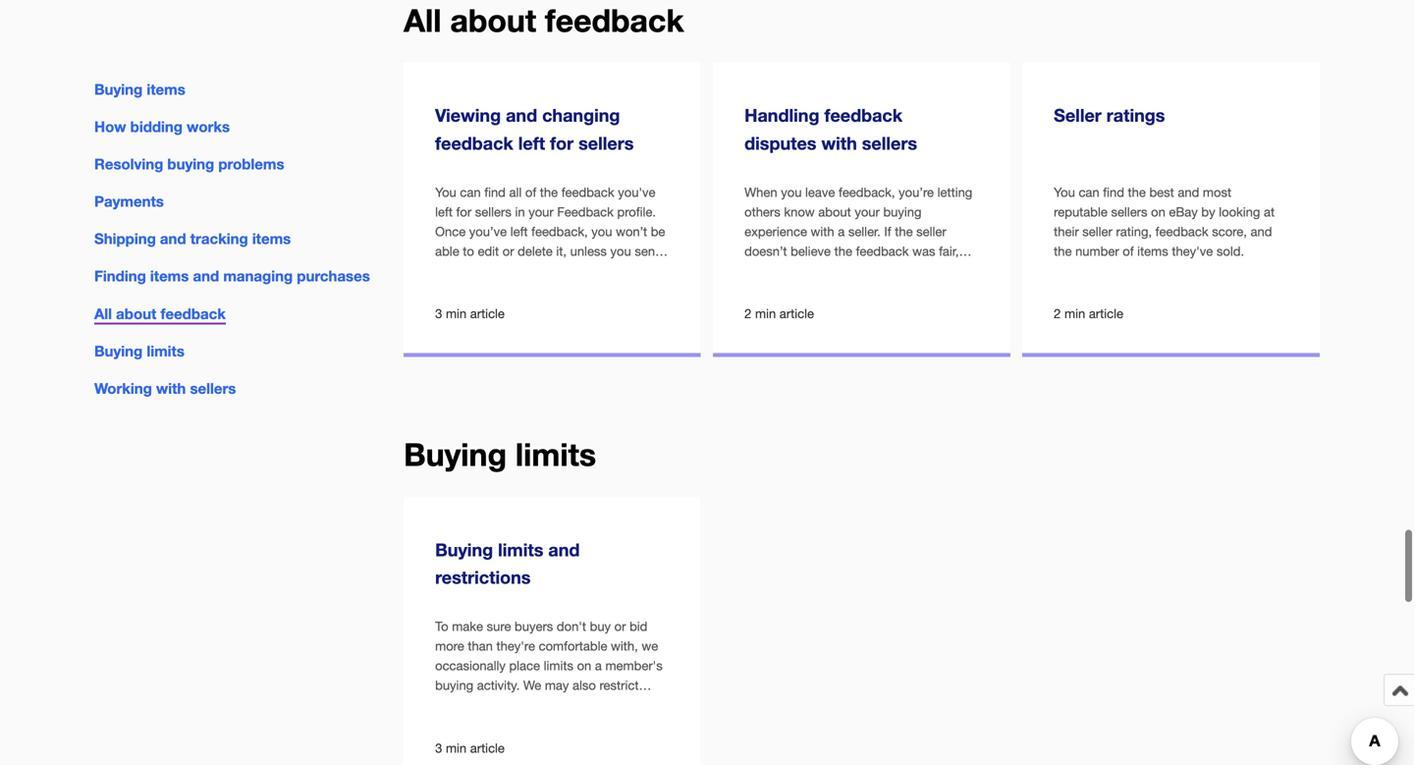 Task type: vqa. For each thing, say whether or not it's contained in the screenshot.
the left ALL ABOUT FEEDBACK
yes



Task type: describe. For each thing, give the bounding box(es) containing it.
items inside you can find the best and most reputable sellers on ebay by looking at their seller rating, feedback score, and the number of items they've sold.
[[1137, 243, 1168, 259]]

0 horizontal spatial about
[[116, 305, 156, 322]]

at
[[1264, 204, 1275, 219]]

experience
[[745, 224, 807, 239]]

you can find the best and most reputable sellers on ebay by looking at their seller rating, feedback score, and the number of items they've sold.
[[1054, 184, 1275, 259]]

a inside 'when you leave feedback, you're letting others know about your buying experience with a seller. if the seller doesn't believe the feedback was fair, they may dispute it.'
[[838, 224, 845, 239]]

shipping
[[94, 230, 156, 248]]

shipping and tracking items link
[[94, 230, 291, 248]]

and right best
[[1178, 184, 1199, 200]]

working with sellers
[[94, 379, 236, 397]]

feedback inside viewing and changing feedback left for sellers
[[435, 132, 513, 153]]

bid
[[630, 619, 648, 634]]

viewing and changing feedback left for sellers
[[435, 105, 634, 153]]

2 vertical spatial with
[[156, 379, 186, 397]]

their
[[1054, 224, 1079, 239]]

leave
[[805, 184, 835, 200]]

0 horizontal spatial all
[[94, 305, 112, 322]]

feedback inside the handling feedback disputes with sellers
[[824, 105, 903, 126]]

article for seller ratings
[[1089, 306, 1123, 321]]

1 horizontal spatial about
[[450, 2, 536, 39]]

policy.
[[533, 717, 570, 732]]

left
[[518, 132, 545, 153]]

shipping and tracking items
[[94, 230, 291, 248]]

1 3 from the top
[[435, 306, 442, 321]]

when
[[745, 184, 777, 200]]

with inside 'when you leave feedback, you're letting others know about your buying experience with a seller. if the seller doesn't believe the feedback was fair, they may dispute it.'
[[811, 224, 834, 239]]

or
[[614, 619, 626, 634]]

payments link
[[94, 193, 164, 210]]

handling feedback disputes with sellers
[[745, 105, 917, 153]]

0 vertical spatial all
[[404, 2, 441, 39]]

also
[[573, 678, 596, 693]]

know
[[784, 204, 815, 219]]

they're
[[496, 638, 535, 653]]

ratings
[[1107, 105, 1165, 126]]

buying items
[[94, 81, 185, 98]]

reputable
[[1054, 204, 1108, 219]]

all about feedback link
[[94, 305, 226, 324]]

finding items and managing purchases
[[94, 267, 370, 285]]

working with sellers link
[[94, 379, 236, 397]]

restrict
[[599, 678, 639, 693]]

managing
[[223, 267, 293, 285]]

bidding
[[130, 118, 183, 136]]

rating,
[[1116, 224, 1152, 239]]

2 vertical spatial a
[[551, 697, 558, 712]]

your
[[855, 204, 880, 219]]

resolving buying problems link
[[94, 155, 284, 173]]

2 min article for seller ratings
[[1054, 306, 1123, 321]]

best
[[1149, 184, 1174, 200]]

feedback inside 'when you leave feedback, you're letting others know about your buying experience with a seller. if the seller doesn't believe the feedback was fair, they may dispute it.'
[[856, 243, 909, 259]]

activity.
[[477, 678, 520, 693]]

looking
[[1219, 204, 1260, 219]]

0 horizontal spatial buying limits
[[94, 342, 185, 360]]

buying items link
[[94, 81, 185, 98]]

changing
[[542, 105, 620, 126]]

you
[[1054, 184, 1075, 200]]

for
[[550, 132, 574, 153]]

problems
[[218, 155, 284, 173]]

you're
[[899, 184, 934, 200]]

seller for handling feedback disputes with sellers
[[916, 224, 946, 239]]

3 min article
[[435, 306, 505, 321]]

handling
[[745, 105, 819, 126]]

and left tracking
[[160, 230, 186, 248]]

finding
[[94, 267, 146, 285]]

on inside you can find the best and most reputable sellers on ebay by looking at their seller rating, feedback score, and the number of items they've sold.
[[1151, 204, 1165, 219]]

article for handling feedback disputes with sellers
[[780, 306, 814, 321]]

ebay inside to make sure buyers don't buy or bid more than they're comfortable with, we occasionally place limits on a member's buying activity. we may also restrict buying if we believe a member has violated an ebay policy. 3 min article
[[501, 717, 530, 732]]

resolving
[[94, 155, 163, 173]]

place
[[509, 658, 540, 673]]

believe inside 'when you leave feedback, you're letting others know about your buying experience with a seller. if the seller doesn't believe the feedback was fair, they may dispute it.'
[[791, 243, 831, 259]]

how
[[94, 118, 126, 136]]

how bidding works
[[94, 118, 230, 136]]

2 for handling feedback disputes with sellers
[[745, 306, 752, 321]]

they've
[[1172, 243, 1213, 259]]

to
[[435, 619, 448, 634]]

may for doesn't
[[772, 263, 797, 278]]

buyers
[[515, 619, 553, 634]]

seller. if the
[[848, 224, 913, 239]]

of
[[1123, 243, 1134, 259]]

buying up the violated
[[435, 697, 473, 712]]

and down at
[[1251, 224, 1272, 239]]

finding items and managing purchases link
[[94, 267, 370, 285]]

with,
[[611, 638, 638, 653]]

dispute it.
[[800, 263, 856, 278]]

2 min article for handling feedback disputes with sellers
[[745, 306, 814, 321]]

seller
[[1054, 105, 1102, 126]]

member
[[561, 697, 609, 712]]

3 inside to make sure buyers don't buy or bid more than they're comfortable with, we occasionally place limits on a member's buying activity. we may also restrict buying if we believe a member has violated an ebay policy. 3 min article
[[435, 740, 442, 755]]

fair,
[[939, 243, 959, 259]]

member's
[[605, 658, 663, 673]]

violated
[[435, 717, 480, 732]]

believe inside to make sure buyers don't buy or bid more than they're comfortable with, we occasionally place limits on a member's buying activity. we may also restrict buying if we believe a member has violated an ebay policy. 3 min article
[[507, 697, 547, 712]]

0 vertical spatial we
[[642, 638, 658, 653]]

buying limits link
[[94, 342, 185, 360]]



Task type: locate. For each thing, give the bounding box(es) containing it.
may right "we"
[[545, 678, 569, 693]]

seller inside 'when you leave feedback, you're letting others know about your buying experience with a seller. if the seller doesn't believe the feedback was fair, they may dispute it.'
[[916, 224, 946, 239]]

1 vertical spatial believe
[[507, 697, 547, 712]]

0 vertical spatial all about feedback
[[404, 2, 684, 39]]

1 horizontal spatial 2 min article
[[1054, 306, 1123, 321]]

resolving buying problems
[[94, 155, 284, 173]]

1 horizontal spatial buying limits
[[404, 436, 596, 473]]

0 horizontal spatial all about feedback
[[94, 305, 226, 322]]

we
[[523, 678, 541, 693]]

0 horizontal spatial believe
[[507, 697, 547, 712]]

believe up dispute it.
[[791, 243, 831, 259]]

most
[[1203, 184, 1232, 200]]

0 vertical spatial a
[[838, 224, 845, 239]]

sellers up rating,
[[1111, 204, 1148, 219]]

sellers inside the handling feedback disputes with sellers
[[862, 132, 917, 153]]

2 3 from the top
[[435, 740, 442, 755]]

and down tracking
[[193, 267, 219, 285]]

1 2 min article from the left
[[745, 306, 814, 321]]

letting
[[937, 184, 972, 200]]

and
[[506, 105, 537, 126], [1178, 184, 1199, 200], [1251, 224, 1272, 239], [160, 230, 186, 248], [193, 267, 219, 285], [548, 539, 580, 560]]

items right 'of'
[[1137, 243, 1168, 259]]

buying inside 'when you leave feedback, you're letting others know about your buying experience with a seller. if the seller doesn't believe the feedback was fair, they may dispute it.'
[[883, 204, 922, 219]]

buying down works
[[167, 155, 214, 173]]

a up "policy."
[[551, 697, 558, 712]]

believe down "we"
[[507, 697, 547, 712]]

believe
[[791, 243, 831, 259], [507, 697, 547, 712]]

find
[[1103, 184, 1124, 200]]

article
[[470, 306, 505, 321], [780, 306, 814, 321], [1089, 306, 1123, 321], [470, 740, 505, 755]]

2 horizontal spatial a
[[838, 224, 845, 239]]

0 vertical spatial ebay
[[1169, 204, 1198, 219]]

with right working
[[156, 379, 186, 397]]

1 vertical spatial ebay
[[501, 717, 530, 732]]

1 horizontal spatial the
[[1054, 243, 1072, 259]]

has
[[612, 697, 633, 712]]

items up managing
[[252, 230, 291, 248]]

1 vertical spatial with
[[811, 224, 834, 239]]

ebay
[[1169, 204, 1198, 219], [501, 717, 530, 732]]

sure
[[487, 619, 511, 634]]

sold.
[[1217, 243, 1244, 259]]

when you leave feedback, you're letting others know about your buying experience with a seller. if the seller doesn't believe the feedback was fair, they may dispute it.
[[745, 184, 972, 278]]

may for limits
[[545, 678, 569, 693]]

2 min article down they
[[745, 306, 814, 321]]

0 horizontal spatial 2 min article
[[745, 306, 814, 321]]

seller inside you can find the best and most reputable sellers on ebay by looking at their seller rating, feedback score, and the number of items they've sold.
[[1082, 224, 1113, 239]]

1 horizontal spatial a
[[595, 658, 602, 673]]

0 horizontal spatial on
[[577, 658, 591, 673]]

with up leave
[[821, 132, 857, 153]]

1 vertical spatial we
[[487, 697, 504, 712]]

0 vertical spatial 3
[[435, 306, 442, 321]]

may
[[772, 263, 797, 278], [545, 678, 569, 693]]

make
[[452, 619, 483, 634]]

on inside to make sure buyers don't buy or bid more than they're comfortable with, we occasionally place limits on a member's buying activity. we may also restrict buying if we believe a member has violated an ebay policy. 3 min article
[[577, 658, 591, 673]]

with down know
[[811, 224, 834, 239]]

payments
[[94, 193, 164, 210]]

1 vertical spatial about
[[818, 204, 851, 219]]

article inside to make sure buyers don't buy or bid more than they're comfortable with, we occasionally place limits on a member's buying activity. we may also restrict buying if we believe a member has violated an ebay policy. 3 min article
[[470, 740, 505, 755]]

1 2 from the left
[[745, 306, 752, 321]]

how bidding works link
[[94, 118, 230, 136]]

1 vertical spatial may
[[545, 678, 569, 693]]

0 vertical spatial believe
[[791, 243, 831, 259]]

disputes
[[745, 132, 817, 153]]

the up dispute it.
[[834, 243, 852, 259]]

on
[[1151, 204, 1165, 219], [577, 658, 591, 673]]

a
[[838, 224, 845, 239], [595, 658, 602, 673], [551, 697, 558, 712]]

all
[[404, 2, 441, 39], [94, 305, 112, 322]]

working
[[94, 379, 152, 397]]

min for handling feedback disputes with sellers
[[755, 306, 776, 321]]

1 vertical spatial 3
[[435, 740, 442, 755]]

may down doesn't
[[772, 263, 797, 278]]

min inside to make sure buyers don't buy or bid more than they're comfortable with, we occasionally place limits on a member's buying activity. we may also restrict buying if we believe a member has violated an ebay policy. 3 min article
[[446, 740, 467, 755]]

the
[[1128, 184, 1146, 200], [834, 243, 852, 259], [1054, 243, 1072, 259]]

occasionally
[[435, 658, 506, 673]]

seller up number
[[1082, 224, 1113, 239]]

ebay inside you can find the best and most reputable sellers on ebay by looking at their seller rating, feedback score, and the number of items they've sold.
[[1169, 204, 1198, 219]]

2 min article
[[745, 306, 814, 321], [1054, 306, 1123, 321]]

all about feedback
[[404, 2, 684, 39], [94, 305, 226, 322]]

don't
[[557, 619, 586, 634]]

seller ratings
[[1054, 105, 1165, 126]]

and up left
[[506, 105, 537, 126]]

min for seller ratings
[[1065, 306, 1085, 321]]

3
[[435, 306, 442, 321], [435, 740, 442, 755]]

0 horizontal spatial we
[[487, 697, 504, 712]]

1 vertical spatial on
[[577, 658, 591, 673]]

sellers right working
[[190, 379, 236, 397]]

1 horizontal spatial seller
[[1082, 224, 1113, 239]]

others
[[745, 204, 780, 219]]

you
[[781, 184, 802, 200]]

1 horizontal spatial ebay
[[1169, 204, 1198, 219]]

0 vertical spatial buying limits
[[94, 342, 185, 360]]

sellers inside you can find the best and most reputable sellers on ebay by looking at their seller rating, feedback score, and the number of items they've sold.
[[1111, 204, 1148, 219]]

1 horizontal spatial all
[[404, 2, 441, 39]]

works
[[187, 118, 230, 136]]

2 down the their
[[1054, 306, 1061, 321]]

feedback inside you can find the best and most reputable sellers on ebay by looking at their seller rating, feedback score, and the number of items they've sold.
[[1156, 224, 1209, 239]]

1 horizontal spatial 2
[[1054, 306, 1061, 321]]

we right "if"
[[487, 697, 504, 712]]

sellers inside viewing and changing feedback left for sellers
[[578, 132, 634, 153]]

we
[[642, 638, 658, 653], [487, 697, 504, 712]]

2 horizontal spatial about
[[818, 204, 851, 219]]

2
[[745, 306, 752, 321], [1054, 306, 1061, 321]]

2 seller from the left
[[1082, 224, 1113, 239]]

on up also at the bottom of the page
[[577, 658, 591, 673]]

min for viewing and changing feedback left for sellers
[[446, 306, 467, 321]]

2 2 min article from the left
[[1054, 306, 1123, 321]]

about
[[450, 2, 536, 39], [818, 204, 851, 219], [116, 305, 156, 322]]

ebay left by
[[1169, 204, 1198, 219]]

2 horizontal spatial the
[[1128, 184, 1146, 200]]

min
[[446, 306, 467, 321], [755, 306, 776, 321], [1065, 306, 1085, 321], [446, 740, 467, 755]]

to make sure buyers don't buy or bid more than they're comfortable with, we occasionally place limits on a member's buying activity. we may also restrict buying if we believe a member has violated an ebay policy. 3 min article
[[435, 619, 663, 755]]

may inside 'when you leave feedback, you're letting others know about your buying experience with a seller. if the seller doesn't believe the feedback was fair, they may dispute it.'
[[772, 263, 797, 278]]

the down the their
[[1054, 243, 1072, 259]]

1 horizontal spatial we
[[642, 638, 658, 653]]

and inside viewing and changing feedback left for sellers
[[506, 105, 537, 126]]

and inside buying limits and restrictions
[[548, 539, 580, 560]]

restrictions
[[435, 566, 531, 588]]

0 vertical spatial with
[[821, 132, 857, 153]]

buying down occasionally
[[435, 678, 473, 693]]

we down bid at the left of page
[[642, 638, 658, 653]]

viewing
[[435, 105, 501, 126]]

1 seller from the left
[[916, 224, 946, 239]]

may inside to make sure buyers don't buy or bid more than they're comfortable with, we occasionally place limits on a member's buying activity. we may also restrict buying if we believe a member has violated an ebay policy. 3 min article
[[545, 678, 569, 693]]

they
[[745, 263, 769, 278]]

items up the "all about feedback" link
[[150, 267, 189, 285]]

0 horizontal spatial 2
[[745, 306, 752, 321]]

with
[[821, 132, 857, 153], [811, 224, 834, 239], [156, 379, 186, 397]]

limits inside to make sure buyers don't buy or bid more than they're comfortable with, we occasionally place limits on a member's buying activity. we may also restrict buying if we believe a member has violated an ebay policy. 3 min article
[[544, 658, 573, 673]]

buying
[[94, 81, 143, 98], [94, 342, 143, 360], [404, 436, 507, 473], [435, 539, 493, 560]]

purchases
[[297, 267, 370, 285]]

by
[[1201, 204, 1215, 219]]

sellers down changing
[[578, 132, 634, 153]]

buying limits and restrictions
[[435, 539, 580, 588]]

0 horizontal spatial the
[[834, 243, 852, 259]]

buy
[[590, 619, 611, 634]]

a left seller. if the
[[838, 224, 845, 239]]

1 horizontal spatial on
[[1151, 204, 1165, 219]]

about inside 'when you leave feedback, you're letting others know about your buying experience with a seller. if the seller doesn't believe the feedback was fair, they may dispute it.'
[[818, 204, 851, 219]]

2 vertical spatial about
[[116, 305, 156, 322]]

1 horizontal spatial believe
[[791, 243, 831, 259]]

2 for seller ratings
[[1054, 306, 1061, 321]]

doesn't
[[745, 243, 787, 259]]

tracking
[[190, 230, 248, 248]]

0 vertical spatial on
[[1151, 204, 1165, 219]]

the inside 'when you leave feedback, you're letting others know about your buying experience with a seller. if the seller doesn't believe the feedback was fair, they may dispute it.'
[[834, 243, 852, 259]]

sellers up feedback,
[[862, 132, 917, 153]]

and up the don't
[[548, 539, 580, 560]]

comfortable
[[539, 638, 607, 653]]

0 horizontal spatial may
[[545, 678, 569, 693]]

score,
[[1212, 224, 1247, 239]]

buying down the you're
[[883, 204, 922, 219]]

ebay right an
[[501, 717, 530, 732]]

0 vertical spatial may
[[772, 263, 797, 278]]

more
[[435, 638, 464, 653]]

a up also at the bottom of the page
[[595, 658, 602, 673]]

buying inside buying limits and restrictions
[[435, 539, 493, 560]]

2 2 from the left
[[1054, 306, 1061, 321]]

1 horizontal spatial all about feedback
[[404, 2, 684, 39]]

feedback
[[545, 2, 684, 39], [824, 105, 903, 126], [435, 132, 513, 153], [1156, 224, 1209, 239], [856, 243, 909, 259], [161, 305, 226, 322]]

number
[[1075, 243, 1119, 259]]

feedback,
[[839, 184, 895, 200]]

1 vertical spatial a
[[595, 658, 602, 673]]

1 vertical spatial all about feedback
[[94, 305, 226, 322]]

1 vertical spatial all
[[94, 305, 112, 322]]

1 horizontal spatial may
[[772, 263, 797, 278]]

limits inside buying limits and restrictions
[[498, 539, 543, 560]]

article for viewing and changing feedback left for sellers
[[470, 306, 505, 321]]

seller for seller ratings
[[1082, 224, 1113, 239]]

1 vertical spatial buying limits
[[404, 436, 596, 473]]

0 vertical spatial about
[[450, 2, 536, 39]]

0 horizontal spatial seller
[[916, 224, 946, 239]]

the right find
[[1128, 184, 1146, 200]]

than
[[468, 638, 493, 653]]

seller up was
[[916, 224, 946, 239]]

0 horizontal spatial ebay
[[501, 717, 530, 732]]

with inside the handling feedback disputes with sellers
[[821, 132, 857, 153]]

2 down they
[[745, 306, 752, 321]]

an
[[483, 717, 497, 732]]

seller
[[916, 224, 946, 239], [1082, 224, 1113, 239]]

if
[[477, 697, 484, 712]]

on down best
[[1151, 204, 1165, 219]]

2 min article down number
[[1054, 306, 1123, 321]]

0 horizontal spatial a
[[551, 697, 558, 712]]

items up how bidding works at top left
[[147, 81, 185, 98]]

buying limits
[[94, 342, 185, 360], [404, 436, 596, 473]]

was
[[912, 243, 935, 259]]



